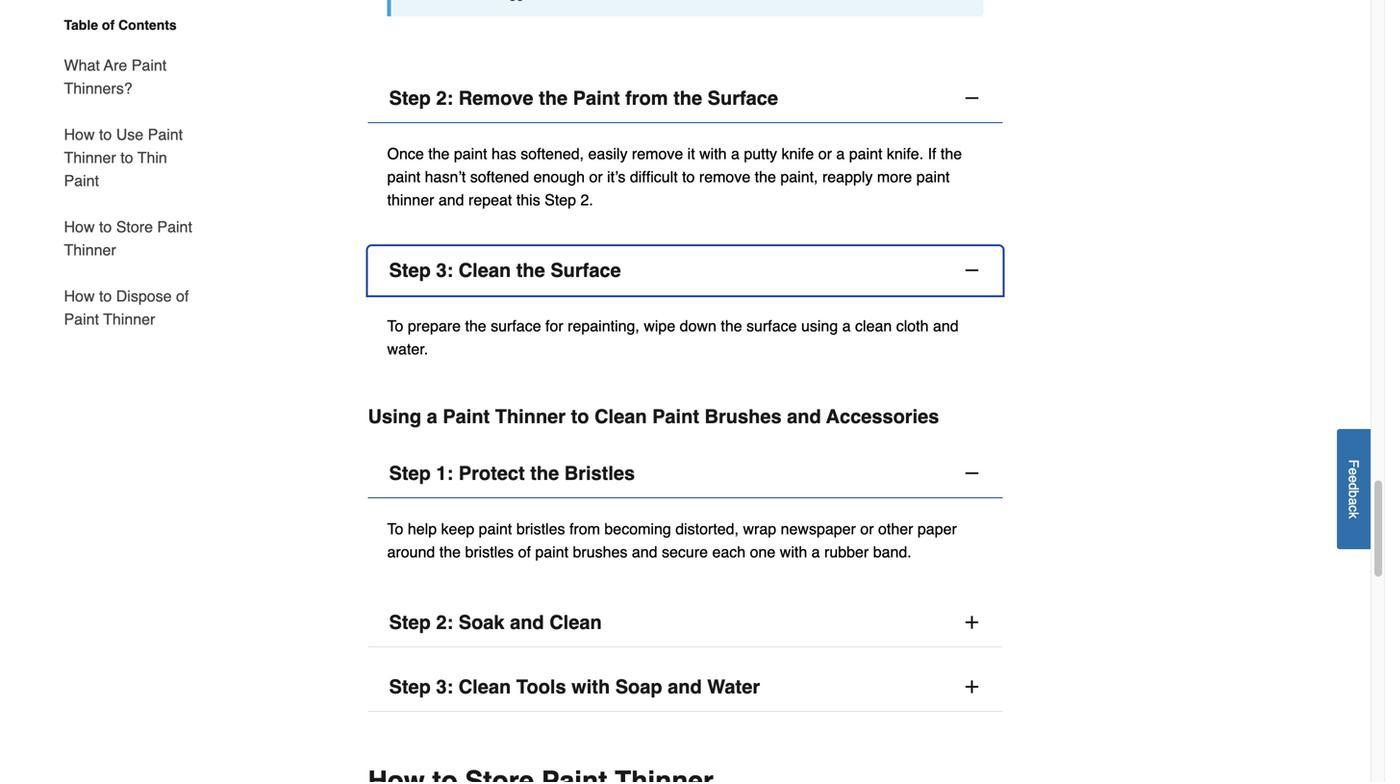 Task type: describe. For each thing, give the bounding box(es) containing it.
clean left the tools
[[459, 676, 511, 698]]

secure
[[662, 543, 708, 561]]

c
[[1347, 505, 1362, 512]]

wipe
[[644, 317, 676, 335]]

0 horizontal spatial surface
[[551, 259, 621, 281]]

wrap
[[743, 520, 777, 538]]

are
[[104, 56, 127, 74]]

clean down repeat
[[459, 259, 511, 281]]

softened,
[[521, 145, 584, 163]]

using
[[368, 406, 422, 428]]

2: for soak
[[436, 611, 453, 634]]

how for how to use paint thinner to thin paint
[[64, 126, 95, 143]]

1:
[[436, 462, 453, 484]]

more
[[877, 168, 912, 186]]

thinner inside how to use paint thinner to thin paint
[[64, 149, 116, 166]]

and right brushes
[[787, 406, 821, 428]]

newspaper
[[781, 520, 856, 538]]

step 2: remove the paint from the surface button
[[368, 74, 1003, 123]]

this
[[517, 191, 540, 209]]

using a paint thinner to clean paint brushes and accessories
[[368, 406, 939, 428]]

one
[[750, 543, 776, 561]]

brushes
[[705, 406, 782, 428]]

paper
[[918, 520, 957, 538]]

paint left brushes
[[535, 543, 569, 561]]

with inside the step 3: clean tools with soap and water button
[[572, 676, 610, 698]]

putty
[[744, 145, 778, 163]]

down
[[680, 317, 717, 335]]

0 vertical spatial remove
[[632, 145, 683, 163]]

1 e from the top
[[1347, 468, 1362, 475]]

step 3: clean tools with soap and water button
[[368, 663, 1003, 712]]

step for step 3: clean the surface
[[389, 259, 431, 281]]

table
[[64, 17, 98, 33]]

to inside the how to store paint thinner
[[99, 218, 112, 236]]

step 3: clean the surface
[[389, 259, 621, 281]]

help
[[408, 520, 437, 538]]

the right if
[[941, 145, 962, 163]]

and inside to prepare the surface for repainting, wipe down the surface using a clean cloth and water.
[[933, 317, 959, 335]]

once the paint has softened, easily remove it with a putty knife or a paint knife. if the paint hasn't softened enough or it's difficult to remove the paint, reapply more paint thinner and repeat this step 2.
[[387, 145, 962, 209]]

to inside "how to dispose of paint thinner"
[[99, 287, 112, 305]]

it
[[688, 145, 695, 163]]

thinners?
[[64, 79, 132, 97]]

the up softened,
[[539, 87, 568, 109]]

paint inside what are paint thinners?
[[132, 56, 167, 74]]

reapply
[[823, 168, 873, 186]]

contents
[[118, 17, 177, 33]]

thinner inside "how to dispose of paint thinner"
[[103, 310, 155, 328]]

remove
[[459, 87, 534, 109]]

dispose
[[116, 287, 172, 305]]

to for step 1: protect the bristles
[[387, 520, 404, 538]]

tools
[[516, 676, 566, 698]]

step 3: clean tools with soap and water
[[389, 676, 760, 698]]

clean up step 3: clean tools with soap and water in the bottom of the page
[[550, 611, 602, 634]]

has
[[492, 145, 517, 163]]

what are paint thinners?
[[64, 56, 167, 97]]

k
[[1347, 512, 1362, 519]]

table of contents element
[[49, 15, 193, 331]]

soak
[[459, 611, 505, 634]]

to prepare the surface for repainting, wipe down the surface using a clean cloth and water.
[[387, 317, 959, 358]]

how to store paint thinner
[[64, 218, 192, 259]]

step 3: clean the surface button
[[368, 246, 1003, 295]]

with inside once the paint has softened, easily remove it with a putty knife or a paint knife. if the paint hasn't softened enough or it's difficult to remove the paint, reapply more paint thinner and repeat this step 2.
[[700, 145, 727, 163]]

a inside to prepare the surface for repainting, wipe down the surface using a clean cloth and water.
[[843, 317, 851, 335]]

3: for step 3: clean tools with soap and water
[[436, 676, 453, 698]]

the inside to help keep paint bristles from becoming distorted, wrap newspaper or other paper around the bristles of paint brushes and secure each one with a rubber band.
[[439, 543, 461, 561]]

with inside to help keep paint bristles from becoming distorted, wrap newspaper or other paper around the bristles of paint brushes and secure each one with a rubber band.
[[780, 543, 807, 561]]

to up bristles
[[571, 406, 589, 428]]

f
[[1347, 460, 1362, 468]]

plus image
[[963, 613, 982, 632]]

clean
[[855, 317, 892, 335]]

a inside button
[[1347, 498, 1362, 505]]

thinner inside the how to store paint thinner
[[64, 241, 116, 259]]

protect
[[459, 462, 525, 484]]

and right the soap
[[668, 676, 702, 698]]

brushes
[[573, 543, 628, 561]]

becoming
[[605, 520, 671, 538]]

the inside step 3: clean the surface button
[[516, 259, 545, 281]]

step 2: remove the paint from the surface
[[389, 87, 778, 109]]

how to store paint thinner link
[[64, 204, 193, 273]]

for
[[546, 317, 564, 335]]

step for step 2: remove the paint from the surface
[[389, 87, 431, 109]]

distorted,
[[676, 520, 739, 538]]

difficult
[[630, 168, 678, 186]]

b
[[1347, 490, 1362, 498]]

the right the "prepare"
[[465, 317, 487, 335]]

step 1: protect the bristles button
[[368, 449, 1003, 498]]

step 1: protect the bristles
[[389, 462, 635, 484]]

1 horizontal spatial surface
[[708, 87, 778, 109]]

knife
[[782, 145, 814, 163]]

step for step 1: protect the bristles
[[389, 462, 431, 484]]

water.
[[387, 340, 428, 358]]

3: for step 3: clean the surface
[[436, 259, 453, 281]]

other
[[878, 520, 914, 538]]

step for step 2: soak and clean
[[389, 611, 431, 634]]

soap
[[616, 676, 663, 698]]

how to use paint thinner to thin paint link
[[64, 112, 193, 204]]

f e e d b a c k button
[[1337, 429, 1371, 549]]

how to use paint thinner to thin paint
[[64, 126, 183, 190]]

water
[[707, 676, 760, 698]]

repainting,
[[568, 317, 640, 335]]

paint inside the how to store paint thinner
[[157, 218, 192, 236]]

paint,
[[781, 168, 818, 186]]

cloth
[[896, 317, 929, 335]]

to help keep paint bristles from becoming distorted, wrap newspaper or other paper around the bristles of paint brushes and secure each one with a rubber band.
[[387, 520, 957, 561]]

0 vertical spatial bristles
[[517, 520, 565, 538]]

hasn't
[[425, 168, 466, 186]]



Task type: vqa. For each thing, say whether or not it's contained in the screenshot.
HOW SHOULD I PREPARE FOR MY DISHWASHER INSTALLATION? button
no



Task type: locate. For each thing, give the bounding box(es) containing it.
clean up bristles
[[595, 406, 647, 428]]

from for paint
[[626, 87, 668, 109]]

0 horizontal spatial remove
[[632, 145, 683, 163]]

clean
[[459, 259, 511, 281], [595, 406, 647, 428], [550, 611, 602, 634], [459, 676, 511, 698]]

1 horizontal spatial with
[[700, 145, 727, 163]]

to inside once the paint has softened, easily remove it with a putty knife or a paint knife. if the paint hasn't softened enough or it's difficult to remove the paint, reapply more paint thinner and repeat this step 2.
[[682, 168, 695, 186]]

and down hasn't at the left of the page
[[439, 191, 464, 209]]

0 vertical spatial minus image
[[963, 88, 982, 108]]

a
[[731, 145, 740, 163], [837, 145, 845, 163], [843, 317, 851, 335], [427, 406, 438, 428], [1347, 498, 1362, 505], [812, 543, 820, 561]]

0 horizontal spatial from
[[570, 520, 600, 538]]

from inside to help keep paint bristles from becoming distorted, wrap newspaper or other paper around the bristles of paint brushes and secure each one with a rubber band.
[[570, 520, 600, 538]]

3: up the "prepare"
[[436, 259, 453, 281]]

0 horizontal spatial or
[[589, 168, 603, 186]]

with left the soap
[[572, 676, 610, 698]]

0 vertical spatial from
[[626, 87, 668, 109]]

to down use
[[120, 149, 133, 166]]

1 to from the top
[[387, 317, 404, 335]]

plus image
[[963, 677, 982, 697]]

f e e d b a c k
[[1347, 460, 1362, 519]]

1 vertical spatial from
[[570, 520, 600, 538]]

what
[[64, 56, 100, 74]]

to up water.
[[387, 317, 404, 335]]

surface
[[708, 87, 778, 109], [551, 259, 621, 281]]

thinner down dispose
[[103, 310, 155, 328]]

to left store
[[99, 218, 112, 236]]

or inside to help keep paint bristles from becoming distorted, wrap newspaper or other paper around the bristles of paint brushes and secure each one with a rubber band.
[[861, 520, 874, 538]]

thinner
[[64, 149, 116, 166], [64, 241, 116, 259], [103, 310, 155, 328], [495, 406, 566, 428]]

prepare
[[408, 317, 461, 335]]

0 horizontal spatial bristles
[[465, 543, 514, 561]]

2 horizontal spatial of
[[518, 543, 531, 561]]

how down thinners?
[[64, 126, 95, 143]]

3 how from the top
[[64, 287, 95, 305]]

from inside button
[[626, 87, 668, 109]]

2 3: from the top
[[436, 676, 453, 698]]

minus image inside step 3: clean the surface button
[[963, 261, 982, 280]]

of inside "how to dispose of paint thinner"
[[176, 287, 189, 305]]

0 vertical spatial of
[[102, 17, 115, 33]]

accessories
[[826, 406, 939, 428]]

to left use
[[99, 126, 112, 143]]

thinner down store
[[64, 241, 116, 259]]

with
[[700, 145, 727, 163], [780, 543, 807, 561], [572, 676, 610, 698]]

or left it's at the top of page
[[589, 168, 603, 186]]

surface up putty
[[708, 87, 778, 109]]

1 surface from the left
[[491, 317, 541, 335]]

to inside to help keep paint bristles from becoming distorted, wrap newspaper or other paper around the bristles of paint brushes and secure each one with a rubber band.
[[387, 520, 404, 538]]

how
[[64, 126, 95, 143], [64, 218, 95, 236], [64, 287, 95, 305]]

how left dispose
[[64, 287, 95, 305]]

thinner up step 1: protect the bristles
[[495, 406, 566, 428]]

2: left remove on the left
[[436, 87, 453, 109]]

the right down
[[721, 317, 742, 335]]

thinner down use
[[64, 149, 116, 166]]

2 vertical spatial or
[[861, 520, 874, 538]]

remove down putty
[[699, 168, 751, 186]]

2 horizontal spatial or
[[861, 520, 874, 538]]

a inside to help keep paint bristles from becoming distorted, wrap newspaper or other paper around the bristles of paint brushes and secure each one with a rubber band.
[[812, 543, 820, 561]]

0 vertical spatial to
[[387, 317, 404, 335]]

1 vertical spatial minus image
[[963, 261, 982, 280]]

1 vertical spatial with
[[780, 543, 807, 561]]

bristles down keep
[[465, 543, 514, 561]]

from up brushes
[[570, 520, 600, 538]]

2 to from the top
[[387, 520, 404, 538]]

step for step 3: clean tools with soap and water
[[389, 676, 431, 698]]

to for step 3: clean the surface
[[387, 317, 404, 335]]

and inside once the paint has softened, easily remove it with a putty knife or a paint knife. if the paint hasn't softened enough or it's difficult to remove the paint, reapply more paint thinner and repeat this step 2.
[[439, 191, 464, 209]]

step
[[389, 87, 431, 109], [545, 191, 576, 209], [389, 259, 431, 281], [389, 462, 431, 484], [389, 611, 431, 634], [389, 676, 431, 698]]

the down keep
[[439, 543, 461, 561]]

paint inside button
[[573, 87, 620, 109]]

how left store
[[64, 218, 95, 236]]

2 surface from the left
[[747, 317, 797, 335]]

2 vertical spatial with
[[572, 676, 610, 698]]

1 minus image from the top
[[963, 88, 982, 108]]

the inside step 1: protect the bristles button
[[530, 462, 559, 484]]

1 horizontal spatial of
[[176, 287, 189, 305]]

each
[[712, 543, 746, 561]]

to left help
[[387, 520, 404, 538]]

how to dispose of paint thinner
[[64, 287, 189, 328]]

2 minus image from the top
[[963, 261, 982, 280]]

paint
[[454, 145, 487, 163], [849, 145, 883, 163], [387, 168, 421, 186], [917, 168, 950, 186], [479, 520, 512, 538], [535, 543, 569, 561]]

1 vertical spatial or
[[589, 168, 603, 186]]

1 vertical spatial remove
[[699, 168, 751, 186]]

0 vertical spatial surface
[[708, 87, 778, 109]]

and
[[439, 191, 464, 209], [933, 317, 959, 335], [787, 406, 821, 428], [632, 543, 658, 561], [510, 611, 544, 634], [668, 676, 702, 698]]

thinner
[[387, 191, 434, 209]]

of inside to help keep paint bristles from becoming distorted, wrap newspaper or other paper around the bristles of paint brushes and secure each one with a rubber band.
[[518, 543, 531, 561]]

1 3: from the top
[[436, 259, 453, 281]]

remove
[[632, 145, 683, 163], [699, 168, 751, 186]]

bristles
[[565, 462, 635, 484]]

e up d
[[1347, 468, 1362, 475]]

3: down step 2: soak and clean
[[436, 676, 453, 698]]

1 vertical spatial of
[[176, 287, 189, 305]]

it's
[[607, 168, 626, 186]]

e
[[1347, 468, 1362, 475], [1347, 475, 1362, 483]]

2 horizontal spatial with
[[780, 543, 807, 561]]

1 vertical spatial to
[[387, 520, 404, 538]]

bristles
[[517, 520, 565, 538], [465, 543, 514, 561]]

3:
[[436, 259, 453, 281], [436, 676, 453, 698]]

the up it
[[674, 87, 703, 109]]

surface up repainting,
[[551, 259, 621, 281]]

minus image inside step 2: remove the paint from the surface button
[[963, 88, 982, 108]]

to left dispose
[[99, 287, 112, 305]]

d
[[1347, 483, 1362, 490]]

bristles down step 1: protect the bristles
[[517, 520, 565, 538]]

2 vertical spatial of
[[518, 543, 531, 561]]

or left other
[[861, 520, 874, 538]]

1 2: from the top
[[436, 87, 453, 109]]

store
[[116, 218, 153, 236]]

0 horizontal spatial surface
[[491, 317, 541, 335]]

rubber
[[825, 543, 869, 561]]

1 horizontal spatial surface
[[747, 317, 797, 335]]

how for how to store paint thinner
[[64, 218, 95, 236]]

keep
[[441, 520, 475, 538]]

with right it
[[700, 145, 727, 163]]

and right 'soak'
[[510, 611, 544, 634]]

remove up difficult
[[632, 145, 683, 163]]

paint inside "how to dispose of paint thinner"
[[64, 310, 99, 328]]

2 vertical spatial how
[[64, 287, 95, 305]]

surface left for
[[491, 317, 541, 335]]

from for bristles
[[570, 520, 600, 538]]

to down it
[[682, 168, 695, 186]]

how inside "how to dispose of paint thinner"
[[64, 287, 95, 305]]

softened
[[470, 168, 529, 186]]

1 horizontal spatial from
[[626, 87, 668, 109]]

or
[[819, 145, 832, 163], [589, 168, 603, 186], [861, 520, 874, 538]]

the
[[539, 87, 568, 109], [674, 87, 703, 109], [428, 145, 450, 163], [941, 145, 962, 163], [755, 168, 776, 186], [516, 259, 545, 281], [465, 317, 487, 335], [721, 317, 742, 335], [530, 462, 559, 484], [439, 543, 461, 561]]

once
[[387, 145, 424, 163]]

of right dispose
[[176, 287, 189, 305]]

2.
[[581, 191, 594, 209]]

paint down if
[[917, 168, 950, 186]]

the down putty
[[755, 168, 776, 186]]

what are paint thinners? link
[[64, 42, 193, 112]]

step inside once the paint has softened, easily remove it with a putty knife or a paint knife. if the paint hasn't softened enough or it's difficult to remove the paint, reapply more paint thinner and repeat this step 2.
[[545, 191, 576, 209]]

table of contents
[[64, 17, 177, 33]]

2: for remove
[[436, 87, 453, 109]]

surface left using
[[747, 317, 797, 335]]

how to dispose of paint thinner link
[[64, 273, 193, 331]]

0 vertical spatial or
[[819, 145, 832, 163]]

and down becoming
[[632, 543, 658, 561]]

1 horizontal spatial bristles
[[517, 520, 565, 538]]

paint left has
[[454, 145, 487, 163]]

of left brushes
[[518, 543, 531, 561]]

2:
[[436, 87, 453, 109], [436, 611, 453, 634]]

how inside how to use paint thinner to thin paint
[[64, 126, 95, 143]]

and inside to help keep paint bristles from becoming distorted, wrap newspaper or other paper around the bristles of paint brushes and secure each one with a rubber band.
[[632, 543, 658, 561]]

from
[[626, 87, 668, 109], [570, 520, 600, 538]]

1 how from the top
[[64, 126, 95, 143]]

step 2: soak and clean
[[389, 611, 602, 634]]

paint down once
[[387, 168, 421, 186]]

0 horizontal spatial with
[[572, 676, 610, 698]]

enough
[[534, 168, 585, 186]]

0 horizontal spatial of
[[102, 17, 115, 33]]

if
[[928, 145, 937, 163]]

around
[[387, 543, 435, 561]]

knife.
[[887, 145, 924, 163]]

band.
[[873, 543, 912, 561]]

surface
[[491, 317, 541, 335], [747, 317, 797, 335]]

0 vertical spatial with
[[700, 145, 727, 163]]

1 horizontal spatial or
[[819, 145, 832, 163]]

minus image
[[963, 88, 982, 108], [963, 261, 982, 280]]

1 vertical spatial how
[[64, 218, 95, 236]]

2 e from the top
[[1347, 475, 1362, 483]]

2: inside step 2: soak and clean button
[[436, 611, 453, 634]]

paint right keep
[[479, 520, 512, 538]]

how for how to dispose of paint thinner
[[64, 287, 95, 305]]

easily
[[588, 145, 628, 163]]

the down this
[[516, 259, 545, 281]]

thin
[[137, 149, 167, 166]]

repeat
[[469, 191, 512, 209]]

of
[[102, 17, 115, 33], [176, 287, 189, 305], [518, 543, 531, 561]]

minus image
[[963, 464, 982, 483]]

minus image for step 3: clean the surface
[[963, 261, 982, 280]]

and right cloth
[[933, 317, 959, 335]]

to inside to prepare the surface for repainting, wipe down the surface using a clean cloth and water.
[[387, 317, 404, 335]]

2 2: from the top
[[436, 611, 453, 634]]

with right one
[[780, 543, 807, 561]]

from up easily
[[626, 87, 668, 109]]

paint up reapply
[[849, 145, 883, 163]]

1 horizontal spatial remove
[[699, 168, 751, 186]]

1 vertical spatial surface
[[551, 259, 621, 281]]

2: inside step 2: remove the paint from the surface button
[[436, 87, 453, 109]]

of right 'table'
[[102, 17, 115, 33]]

step 2: soak and clean button
[[368, 598, 1003, 648]]

0 vertical spatial how
[[64, 126, 95, 143]]

the right protect
[[530, 462, 559, 484]]

use
[[116, 126, 144, 143]]

2: left 'soak'
[[436, 611, 453, 634]]

0 vertical spatial 2:
[[436, 87, 453, 109]]

1 vertical spatial bristles
[[465, 543, 514, 561]]

1 vertical spatial 2:
[[436, 611, 453, 634]]

0 vertical spatial 3:
[[436, 259, 453, 281]]

to
[[99, 126, 112, 143], [120, 149, 133, 166], [682, 168, 695, 186], [99, 218, 112, 236], [99, 287, 112, 305], [571, 406, 589, 428]]

the up hasn't at the left of the page
[[428, 145, 450, 163]]

paint
[[132, 56, 167, 74], [573, 87, 620, 109], [148, 126, 183, 143], [64, 172, 99, 190], [157, 218, 192, 236], [64, 310, 99, 328], [443, 406, 490, 428], [652, 406, 700, 428]]

e up 'b'
[[1347, 475, 1362, 483]]

1 vertical spatial 3:
[[436, 676, 453, 698]]

using
[[801, 317, 838, 335]]

how inside the how to store paint thinner
[[64, 218, 95, 236]]

or right the knife
[[819, 145, 832, 163]]

minus image for step 2: remove the paint from the surface
[[963, 88, 982, 108]]

2 how from the top
[[64, 218, 95, 236]]



